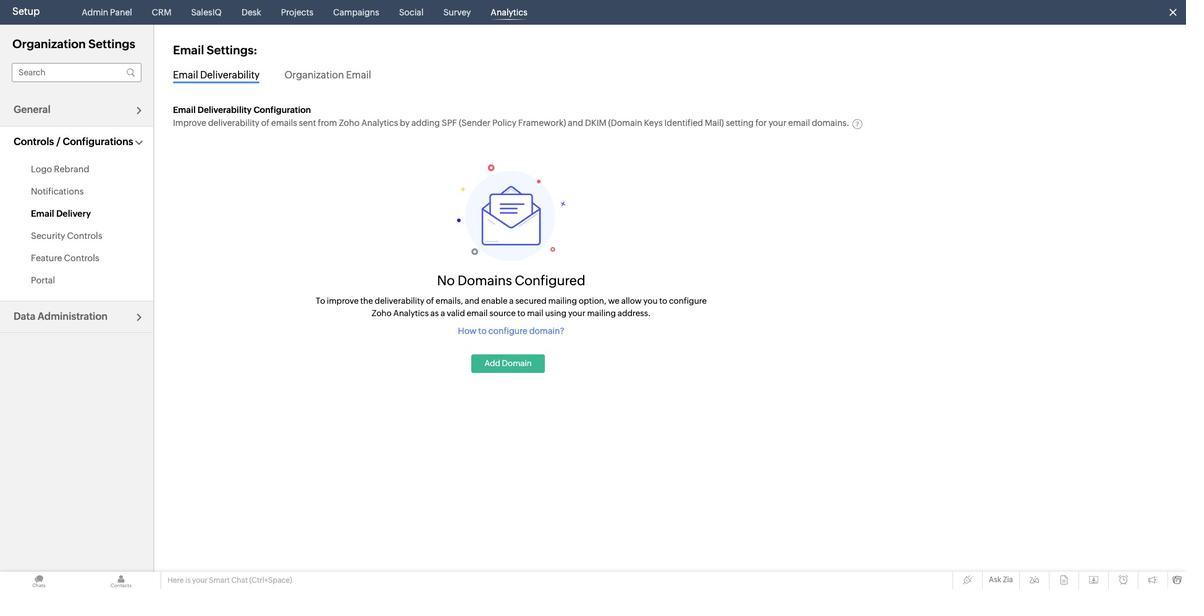 Task type: vqa. For each thing, say whether or not it's contained in the screenshot.
Projects link
yes



Task type: locate. For each thing, give the bounding box(es) containing it.
smart
[[209, 577, 230, 585]]

(ctrl+space)
[[249, 577, 292, 585]]

projects
[[281, 7, 314, 17]]

salesiq
[[191, 7, 222, 17]]

your
[[192, 577, 208, 585]]

chats image
[[0, 572, 78, 590]]

crm
[[152, 7, 171, 17]]

panel
[[110, 7, 132, 17]]

campaigns
[[333, 7, 379, 17]]

campaigns link
[[328, 0, 384, 25]]

analytics link
[[486, 0, 533, 25]]

desk link
[[237, 0, 266, 25]]

projects link
[[276, 0, 319, 25]]

admin panel link
[[77, 0, 137, 25]]

is
[[185, 577, 191, 585]]

ask
[[989, 576, 1002, 585]]



Task type: describe. For each thing, give the bounding box(es) containing it.
survey link
[[439, 0, 476, 25]]

ask zia
[[989, 576, 1014, 585]]

zia
[[1003, 576, 1014, 585]]

contacts image
[[82, 572, 160, 590]]

here
[[168, 577, 184, 585]]

crm link
[[147, 0, 176, 25]]

here is your smart chat (ctrl+space)
[[168, 577, 292, 585]]

social link
[[394, 0, 429, 25]]

salesiq link
[[186, 0, 227, 25]]

admin panel
[[82, 7, 132, 17]]

survey
[[444, 7, 471, 17]]

admin
[[82, 7, 108, 17]]

desk
[[242, 7, 261, 17]]

analytics
[[491, 7, 528, 17]]

chat
[[231, 577, 248, 585]]

setup
[[12, 6, 40, 17]]

social
[[399, 7, 424, 17]]



